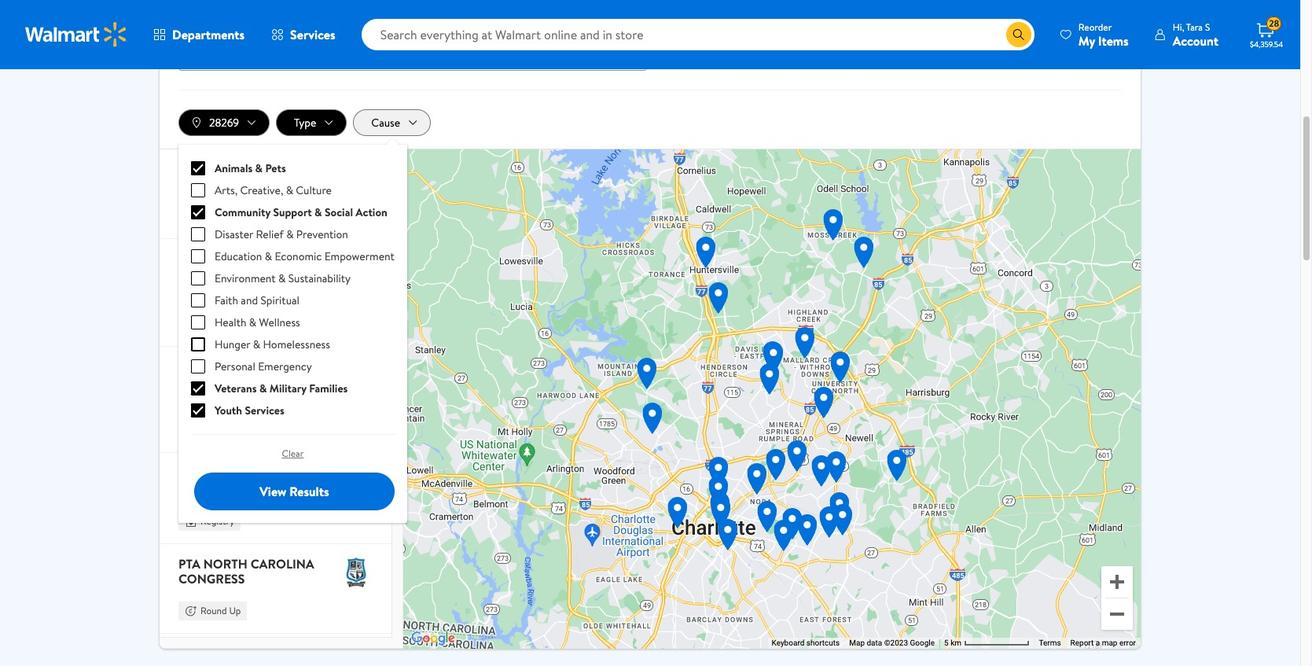 Task type: vqa. For each thing, say whether or not it's contained in the screenshot.
THE "CLEAR" Button
yes



Task type: describe. For each thing, give the bounding box(es) containing it.
disaster relief & prevention
[[215, 227, 348, 243]]

no
[[179, 464, 198, 481]]

Arts, Creative, & Culture checkbox
[[191, 184, 205, 198]]

map region
[[403, 150, 1141, 649]]

& inside soul journers outreach ministries hunger & homelessness
[[217, 392, 224, 408]]

support inside group
[[273, 205, 312, 220]]

round for child
[[201, 209, 227, 223]]

report a map error
[[1071, 639, 1137, 648]]

walmart image
[[25, 22, 127, 47]]

arts,
[[215, 183, 238, 198]]

veterans & military families
[[215, 381, 348, 397]]

hi,
[[1173, 20, 1185, 33]]

google
[[911, 639, 935, 648]]

services button
[[258, 16, 349, 53]]

faith
[[215, 293, 238, 309]]

prevention
[[296, 227, 348, 243]]

services inside popup button
[[290, 26, 336, 43]]

carolinas
[[179, 175, 249, 192]]

hunger inside soul journers outreach ministries hunger & homelessness
[[179, 392, 214, 408]]

& inside no bounds ii hunger & homelessness
[[217, 483, 224, 499]]

soul journers outreach ministries hunger & homelessness
[[179, 358, 349, 408]]

no bounds ii hunger & homelessness
[[179, 464, 294, 499]]

Animals & Pets checkbox
[[191, 161, 205, 176]]

tara
[[1187, 20, 1204, 33]]

action inside green box solutions community support & social action
[[179, 286, 210, 301]]

homelessness inside soul journers outreach ministries hunger & homelessness
[[227, 392, 294, 408]]

Personal Emergency checkbox
[[191, 360, 205, 374]]

solutions
[[252, 250, 321, 267]]

environment & sustainability
[[215, 271, 351, 287]]

families
[[309, 381, 348, 397]]

Youth Services checkbox
[[191, 404, 205, 418]]

empowerment
[[325, 249, 395, 265]]

search charity or registry name element
[[179, 6, 651, 71]]

map
[[850, 639, 865, 648]]

error
[[1120, 639, 1137, 648]]

journers
[[214, 358, 279, 375]]

veterans
[[215, 381, 257, 397]]

my
[[1079, 32, 1096, 49]]

Walmart Site-Wide search field
[[362, 19, 1035, 50]]

community inside group
[[215, 205, 271, 220]]

social inside green box solutions community support & social action
[[288, 269, 316, 285]]

ministries
[[179, 373, 246, 390]]

green
[[179, 250, 220, 267]]

ii
[[257, 464, 264, 481]]

personal emergency
[[215, 359, 312, 375]]

clear button
[[191, 442, 395, 467]]

28
[[1270, 17, 1280, 30]]

km
[[951, 639, 962, 648]]

animals
[[215, 161, 253, 176]]

wellness
[[259, 315, 300, 331]]

search icon image
[[1013, 28, 1026, 41]]

pets
[[265, 161, 286, 176]]

items
[[1099, 32, 1129, 49]]

departments
[[172, 26, 245, 43]]

1 vertical spatial round up
[[269, 317, 310, 331]]

sustainability
[[288, 271, 351, 287]]

soul
[[179, 358, 211, 375]]

round up for carolina
[[201, 604, 241, 618]]

report a map error link
[[1071, 639, 1137, 648]]

north
[[203, 556, 248, 573]]

hunger & homelessness
[[215, 337, 330, 353]]

military
[[270, 381, 307, 397]]

shortcuts
[[807, 639, 840, 648]]

report
[[1071, 639, 1094, 648]]

services inside group
[[245, 403, 285, 419]]

education & economic empowerment
[[215, 249, 395, 265]]

Hunger & Homelessness checkbox
[[191, 338, 205, 352]]

$4,359.54
[[1251, 39, 1284, 50]]

emergency
[[258, 359, 312, 375]]

arts, creative, & culture
[[215, 183, 332, 198]]

community inside green box solutions community support & social action
[[179, 269, 234, 285]]

carolina
[[251, 556, 314, 573]]

5
[[945, 639, 949, 648]]

registry for ministries
[[201, 423, 235, 437]]

action inside group
[[356, 205, 388, 220]]

health
[[215, 315, 247, 331]]

pta
[[179, 556, 200, 573]]

terms link
[[1040, 639, 1062, 648]]



Task type: locate. For each thing, give the bounding box(es) containing it.
registry for community
[[201, 317, 235, 331]]

round up up the disaster
[[201, 209, 241, 223]]

Search search field
[[362, 19, 1035, 50]]

1 vertical spatial up
[[298, 317, 310, 331]]

0 vertical spatial action
[[356, 205, 388, 220]]

education
[[215, 249, 262, 265]]

Veterans & Military Families checkbox
[[191, 382, 205, 396]]

up up the disaster
[[229, 209, 241, 223]]

environment
[[215, 271, 276, 287]]

outreach
[[282, 358, 349, 375]]

3 registry from the top
[[201, 515, 235, 528]]

keyboard
[[772, 639, 805, 648]]

1 vertical spatial services
[[245, 403, 285, 419]]

up for carolina
[[229, 604, 241, 618]]

round up for child
[[201, 209, 241, 223]]

1 horizontal spatial social
[[325, 205, 353, 220]]

green box solutions community support & social action
[[179, 250, 321, 301]]

view results
[[260, 483, 329, 500]]

culture
[[296, 183, 332, 198]]

bounds
[[201, 464, 254, 481]]

cause
[[371, 115, 401, 131]]

Disaster Relief & Prevention checkbox
[[191, 228, 205, 242]]

keyboard shortcuts button
[[772, 638, 840, 649]]

1 vertical spatial action
[[179, 286, 210, 301]]

support up disaster relief & prevention
[[273, 205, 312, 220]]

congress
[[179, 570, 245, 587]]

round down congress
[[201, 604, 227, 618]]

view results button
[[194, 473, 395, 511]]

registry up north
[[201, 515, 235, 528]]

round for carolina
[[201, 604, 227, 618]]

social up prevention
[[325, 205, 353, 220]]

animals & pets
[[215, 161, 286, 176]]

round up
[[201, 209, 241, 223], [269, 317, 310, 331], [201, 604, 241, 618]]

2 registry from the top
[[201, 423, 235, 437]]

community down green
[[179, 269, 234, 285]]

&
[[255, 161, 263, 176], [286, 183, 293, 198], [315, 205, 322, 220], [286, 227, 294, 243], [265, 249, 272, 265], [278, 269, 285, 285], [278, 271, 286, 287], [249, 315, 257, 331], [253, 337, 260, 353], [260, 381, 267, 397], [217, 392, 224, 408], [217, 483, 224, 499]]

data
[[867, 639, 883, 648]]

up for child
[[229, 209, 241, 223]]

disaster
[[215, 227, 253, 243]]

type
[[294, 115, 316, 131]]

0 horizontal spatial action
[[179, 286, 210, 301]]

terms
[[1040, 639, 1062, 648]]

round up down 'spiritual'
[[269, 317, 310, 331]]

1 horizontal spatial services
[[290, 26, 336, 43]]

up
[[229, 209, 241, 223], [298, 317, 310, 331], [229, 604, 241, 618]]

0 horizontal spatial services
[[245, 403, 285, 419]]

community
[[215, 205, 271, 220], [179, 269, 234, 285]]

results
[[290, 483, 329, 500]]

1 vertical spatial support
[[237, 269, 275, 285]]

2 vertical spatial homelessness
[[227, 483, 294, 499]]

creative,
[[240, 183, 283, 198]]

1 registry from the top
[[201, 317, 235, 331]]

box
[[223, 250, 249, 267]]

health & wellness
[[215, 315, 300, 331]]

a
[[1096, 639, 1101, 648]]

round up disaster relief & prevention checkbox
[[201, 209, 227, 223]]

round
[[201, 209, 227, 223], [269, 317, 296, 331], [201, 604, 227, 618]]

the
[[288, 161, 311, 178]]

and
[[241, 293, 258, 309]]

reorder my items
[[1079, 20, 1129, 49]]

hi, tara s account
[[1173, 20, 1219, 49]]

group containing animals & pets
[[191, 158, 395, 422]]

1 vertical spatial homelessness
[[227, 392, 294, 408]]

map data ©2023 google
[[850, 639, 935, 648]]

support
[[273, 205, 312, 220], [237, 269, 275, 285]]

services
[[290, 26, 336, 43], [245, 403, 285, 419]]

clear
[[282, 447, 304, 460]]

1 vertical spatial round
[[269, 317, 296, 331]]

account
[[1173, 32, 1219, 49]]

up down 'spiritual'
[[298, 317, 310, 331]]

social inside group
[[325, 205, 353, 220]]

type button
[[276, 109, 347, 136]]

reorder
[[1079, 20, 1113, 33]]

& inside green box solutions community support & social action
[[278, 269, 285, 285]]

hunger down no
[[179, 483, 214, 499]]

2 vertical spatial registry
[[201, 515, 235, 528]]

0 vertical spatial homelessness
[[263, 337, 330, 353]]

Environment & Sustainability checkbox
[[191, 272, 205, 286]]

Health & Wellness checkbox
[[191, 316, 205, 330]]

s
[[1206, 20, 1211, 33]]

0 vertical spatial community
[[215, 205, 271, 220]]

registry for hunger
[[201, 515, 235, 528]]

0 vertical spatial hunger
[[215, 337, 250, 353]]

raise
[[179, 161, 213, 178]]

0 vertical spatial up
[[229, 209, 241, 223]]

action up health & wellness checkbox
[[179, 286, 210, 301]]

0 vertical spatial registry
[[201, 317, 235, 331]]

1 horizontal spatial action
[[356, 205, 388, 220]]

child
[[228, 161, 265, 178]]

Education & Economic Empowerment checkbox
[[191, 250, 205, 264]]

economic
[[275, 249, 322, 265]]

0 horizontal spatial social
[[288, 269, 316, 285]]

2 vertical spatial round
[[201, 604, 227, 618]]

youth
[[215, 403, 242, 419]]

1 vertical spatial social
[[288, 269, 316, 285]]

keyboard shortcuts
[[772, 639, 840, 648]]

2 vertical spatial up
[[229, 604, 241, 618]]

0 vertical spatial round
[[201, 209, 227, 223]]

5 km button
[[940, 638, 1035, 649]]

registry down faith
[[201, 317, 235, 331]]

registry
[[201, 317, 235, 331], [201, 423, 235, 437], [201, 515, 235, 528]]

social down the education & economic empowerment
[[288, 269, 316, 285]]

group
[[191, 158, 395, 422]]

action up empowerment
[[356, 205, 388, 220]]

hunger down the health
[[215, 337, 250, 353]]

0 vertical spatial social
[[325, 205, 353, 220]]

homelessness inside group
[[263, 337, 330, 353]]

community up the disaster
[[215, 205, 271, 220]]

google image
[[407, 629, 459, 649]]

a
[[216, 161, 225, 178]]

1 vertical spatial community
[[179, 269, 234, 285]]

2 vertical spatial round up
[[201, 604, 241, 618]]

raise a child of the carolinas
[[179, 161, 311, 192]]

28269 button
[[179, 109, 270, 136]]

0 vertical spatial round up
[[201, 209, 241, 223]]

round up down congress
[[201, 604, 241, 618]]

Community Support & Social Action checkbox
[[191, 206, 205, 220]]

round up hunger & homelessness
[[269, 317, 296, 331]]

hunger
[[215, 337, 250, 353], [179, 392, 214, 408], [179, 483, 214, 499]]

community support & social action
[[215, 205, 388, 220]]

homelessness
[[263, 337, 330, 353], [227, 392, 294, 408], [227, 483, 294, 499]]

hunger inside group
[[215, 337, 250, 353]]

departments button
[[140, 16, 258, 53]]

faith and spiritual
[[215, 293, 300, 309]]

28269
[[209, 115, 239, 131]]

1 vertical spatial registry
[[201, 423, 235, 437]]

up down congress
[[229, 604, 241, 618]]

of
[[268, 161, 285, 178]]

0 vertical spatial support
[[273, 205, 312, 220]]

5 km
[[945, 639, 964, 648]]

Faith and Spiritual checkbox
[[191, 294, 205, 308]]

1 vertical spatial hunger
[[179, 392, 214, 408]]

personal
[[215, 359, 256, 375]]

spiritual
[[261, 293, 300, 309]]

youth services
[[215, 403, 285, 419]]

homelessness inside no bounds ii hunger & homelessness
[[227, 483, 294, 499]]

2 vertical spatial hunger
[[179, 483, 214, 499]]

©2023
[[885, 639, 909, 648]]

Search charity or registry name text field
[[179, 27, 647, 71]]

registry down the youth
[[201, 423, 235, 437]]

view
[[260, 483, 287, 500]]

map
[[1103, 639, 1118, 648]]

hunger inside no bounds ii hunger & homelessness
[[179, 483, 214, 499]]

support inside green box solutions community support & social action
[[237, 269, 275, 285]]

relief
[[256, 227, 284, 243]]

0 vertical spatial services
[[290, 26, 336, 43]]

support up faith and spiritual
[[237, 269, 275, 285]]

hunger down ministries
[[179, 392, 214, 408]]



